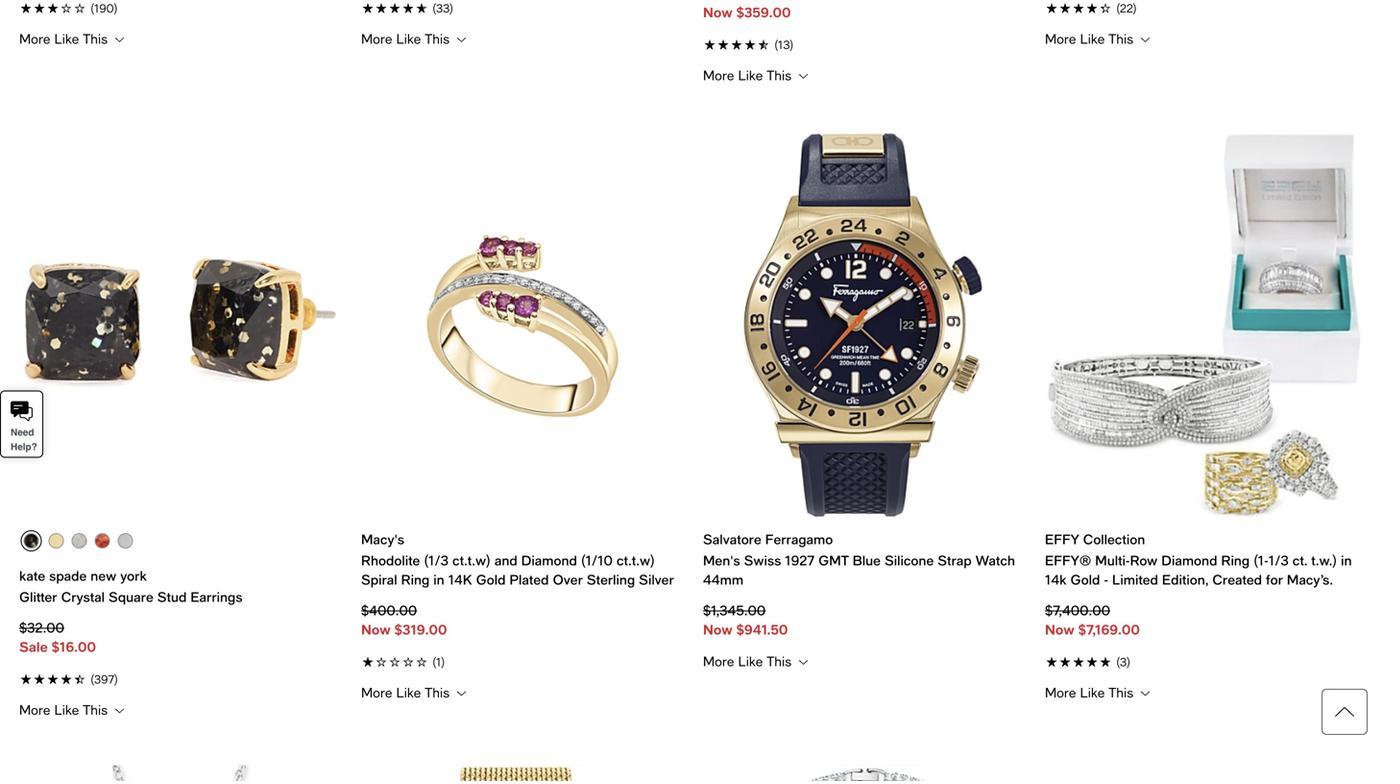 Task type: describe. For each thing, give the bounding box(es) containing it.
glitter
[[19, 589, 57, 605]]

plated
[[510, 572, 549, 588]]

$7,400.00
[[1046, 603, 1111, 619]]

crystal
[[61, 589, 105, 605]]

(1/3
[[424, 553, 449, 569]]

salvatore
[[703, 532, 762, 547]]

york
[[120, 568, 147, 584]]

earrings
[[191, 589, 243, 605]]

multi-
[[1096, 553, 1131, 569]]

this inside rhodolite (1/3 ct.t.w) and diamond (1/10 ct.t.w) spiral ring in 14k gold plated over sterling silver group
[[425, 685, 450, 701]]

more like this down (13)
[[703, 67, 796, 83]]

more like this down (190)
[[19, 31, 112, 47]]

row
[[1131, 553, 1158, 569]]

stud
[[157, 589, 187, 605]]

this down (190)
[[83, 31, 108, 47]]

$7,400.00 now $7,169.00
[[1046, 603, 1141, 638]]

strap
[[938, 553, 972, 569]]

salvatore ferragamo men's swiss 1927 gmt blue silicone strap watch 44mm
[[703, 532, 1016, 588]]

spiral
[[361, 572, 398, 588]]

1 ct.t.w) from the left
[[453, 553, 491, 569]]

scroll to top image
[[1322, 689, 1369, 735]]

14k
[[449, 572, 472, 588]]

now $359.00
[[703, 4, 791, 20]]

like inside rhodolite (1/3 ct.t.w) and diamond (1/10 ct.t.w) spiral ring in 14k gold plated over sterling silver group
[[397, 685, 421, 701]]

ring inside effy collection effy® multi-row diamond ring (1-1/3 ct. t.w.) in 14k gold - limited edition, created for macy's.
[[1222, 553, 1250, 569]]

(33)
[[433, 2, 454, 15]]

more inside glitter crystal square stud earrings group
[[19, 702, 50, 718]]

limited
[[1113, 572, 1159, 588]]

in inside macy's rhodolite (1/3 ct.t.w) and diamond (1/10 ct.t.w) spiral ring in 14k gold plated over sterling silver
[[434, 572, 445, 588]]

macy's
[[361, 532, 405, 547]]

men's swiss 1927 gmt blue silicone strap watch 44mm group
[[703, 130, 1023, 670]]

4.5385 out of 5 rating with 13 reviews image
[[703, 34, 1023, 53]]

ferragamo
[[766, 532, 833, 547]]

1927
[[785, 553, 815, 569]]

more like this down (22)
[[1046, 31, 1138, 47]]

3.0947 out of 5 rating with 190 reviews image
[[19, 0, 338, 17]]

spade
[[49, 568, 87, 584]]

4.3636 out of 5 rating with 22 reviews image
[[1046, 0, 1365, 17]]

kate spade new york glitter crystal square stud earrings
[[19, 568, 243, 605]]

silver
[[639, 572, 674, 588]]

gold inside effy collection effy® multi-row diamond ring (1-1/3 ct. t.w.) in 14k gold - limited edition, created for macy's.
[[1071, 572, 1101, 588]]

ring inside macy's rhodolite (1/3 ct.t.w) and diamond (1/10 ct.t.w) spiral ring in 14k gold plated over sterling silver
[[401, 572, 430, 588]]

like inside glitter crystal square stud earrings group
[[54, 702, 79, 718]]

this inside men's swiss 1927 gmt blue silicone strap watch 44mm group
[[767, 654, 792, 670]]

$32.00 sale $16.00
[[19, 620, 96, 655]]

(1)
[[433, 656, 445, 669]]

$16.00
[[52, 639, 96, 655]]

4.6667 out of 5 rating with 3 reviews image
[[1046, 651, 1365, 671]]

blue
[[853, 553, 881, 569]]

1/3
[[1269, 553, 1289, 569]]

44mm
[[703, 572, 744, 588]]

for
[[1267, 572, 1284, 588]]

like inside the effy® multi-row diamond ring (1-1/3 ct. t.w.) in 14k gold - limited edition, created for macy's. group
[[1081, 685, 1105, 701]]

effy collection effy® multi-row diamond ring (1-1/3 ct. t.w.) in 14k gold - limited edition, created for macy's.
[[1046, 532, 1353, 588]]

1 out of 5 rating with 1 reviews image
[[361, 651, 680, 671]]

swiss
[[744, 553, 782, 569]]

gold inside macy's rhodolite (1/3 ct.t.w) and diamond (1/10 ct.t.w) spiral ring in 14k gold plated over sterling silver
[[476, 572, 506, 588]]

more inside men's swiss 1927 gmt blue silicone strap watch 44mm group
[[703, 654, 735, 670]]

more like this down (33)
[[361, 31, 454, 47]]

this down (33)
[[425, 31, 450, 47]]

(13)
[[775, 38, 794, 52]]

diamond for ring
[[1162, 553, 1218, 569]]

$1,345.00
[[703, 603, 766, 619]]

more like this inside glitter crystal square stud earrings group
[[19, 702, 112, 718]]

more inside the effy® multi-row diamond ring (1-1/3 ct. t.w.) in 14k gold - limited edition, created for macy's. group
[[1046, 685, 1077, 701]]

more like this inside rhodolite (1/3 ct.t.w) and diamond (1/10 ct.t.w) spiral ring in 14k gold plated over sterling silver group
[[361, 685, 454, 701]]

like inside men's swiss 1927 gmt blue silicone strap watch 44mm group
[[739, 654, 763, 670]]

silicone
[[885, 553, 934, 569]]

$400.00 now $319.00
[[361, 603, 447, 638]]

$32.00
[[19, 620, 64, 636]]

-
[[1105, 572, 1109, 588]]

macy's.
[[1288, 572, 1334, 588]]



Task type: vqa. For each thing, say whether or not it's contained in the screenshot.
Advertisement element
no



Task type: locate. For each thing, give the bounding box(es) containing it.
diamond inside effy collection effy® multi-row diamond ring (1-1/3 ct. t.w.) in 14k gold - limited edition, created for macy's.
[[1162, 553, 1218, 569]]

2 diamond from the left
[[1162, 553, 1218, 569]]

now inside '$1,345.00 now $941.50'
[[703, 622, 733, 638]]

14k
[[1046, 572, 1067, 588]]

$7,169.00
[[1079, 622, 1141, 638]]

now for macy's rhodolite (1/3 ct.t.w) and diamond (1/10 ct.t.w) spiral ring in 14k gold plated over sterling silver
[[361, 622, 391, 638]]

1 horizontal spatial ct.t.w)
[[617, 553, 655, 569]]

1 gold from the left
[[476, 572, 506, 588]]

0 horizontal spatial in
[[434, 572, 445, 588]]

gold down and
[[476, 572, 506, 588]]

(22)
[[1117, 2, 1138, 15]]

crystal collar necklace, 14-7/8" + 1" extender image
[[703, 765, 1023, 781]]

new
[[91, 568, 117, 584]]

$941.50
[[737, 622, 788, 638]]

diamond up edition,
[[1162, 553, 1218, 569]]

now down $7,400.00
[[1046, 622, 1075, 638]]

1 vertical spatial ring
[[401, 572, 430, 588]]

sterling
[[587, 572, 635, 588]]

ring down (1/3
[[401, 572, 430, 588]]

diamond up over
[[522, 553, 577, 569]]

color swatch red glitter red element
[[95, 534, 110, 549]]

in right t.w.)
[[1342, 553, 1353, 569]]

color swatch silver glitt multi element
[[118, 534, 133, 549]]

more like this inside the effy® multi-row diamond ring (1-1/3 ct. t.w.) in 14k gold - limited edition, created for macy's. group
[[1046, 685, 1138, 701]]

1 horizontal spatial in
[[1342, 553, 1353, 569]]

1 horizontal spatial diamond
[[1162, 553, 1218, 569]]

effy
[[1046, 532, 1080, 547]]

ct.t.w) up 14k
[[453, 553, 491, 569]]

this down (397)
[[83, 702, 108, 718]]

in down (1/3
[[434, 572, 445, 588]]

edition,
[[1163, 572, 1209, 588]]

color swatch gold glitt yellow element
[[49, 534, 64, 549]]

ct.t.w) up "silver"
[[617, 553, 655, 569]]

$1,345.00 now $941.50
[[703, 603, 788, 638]]

2 ct.t.w) from the left
[[617, 553, 655, 569]]

rhodolite
[[361, 553, 420, 569]]

crystal collar necklace, 14-7/8" + 1" extender group
[[703, 765, 1023, 781]]

0 horizontal spatial ct.t.w)
[[453, 553, 491, 569]]

diamond inside macy's rhodolite (1/3 ct.t.w) and diamond (1/10 ct.t.w) spiral ring in 14k gold plated over sterling silver
[[522, 553, 577, 569]]

0 vertical spatial in
[[1342, 553, 1353, 569]]

now inside $7,400.00 now $7,169.00
[[1046, 622, 1075, 638]]

(3)
[[1117, 656, 1131, 669]]

now left $359.00
[[703, 4, 733, 20]]

this
[[83, 31, 108, 47], [425, 31, 450, 47], [1109, 31, 1134, 47], [767, 67, 792, 83], [767, 654, 792, 670], [425, 685, 450, 701], [1109, 685, 1134, 701], [83, 702, 108, 718]]

in inside effy collection effy® multi-row diamond ring (1-1/3 ct. t.w.) in 14k gold - limited edition, created for macy's.
[[1342, 553, 1353, 569]]

now down $1,345.00
[[703, 622, 733, 638]]

this down (13)
[[767, 67, 792, 83]]

more inside rhodolite (1/3 ct.t.w) and diamond (1/10 ct.t.w) spiral ring in 14k gold plated over sterling silver group
[[361, 685, 393, 701]]

diamond
[[522, 553, 577, 569], [1162, 553, 1218, 569]]

(1/10
[[581, 553, 613, 569]]

rhodolite (1/3 ct.t.w) and diamond (1/10 ct.t.w) spiral ring in 14k gold plated over sterling silver group
[[361, 130, 680, 702]]

0 horizontal spatial diamond
[[522, 553, 577, 569]]

help?
[[11, 442, 37, 453]]

1 horizontal spatial gold
[[1071, 572, 1101, 588]]

ring
[[1222, 553, 1250, 569], [401, 572, 430, 588]]

$319.00
[[395, 622, 447, 638]]

now
[[703, 4, 733, 20], [361, 622, 391, 638], [703, 622, 733, 638], [1046, 622, 1075, 638]]

over
[[553, 572, 583, 588]]

gold left -
[[1071, 572, 1101, 588]]

this down (22)
[[1109, 31, 1134, 47]]

need help? button
[[0, 391, 43, 458]]

kate
[[19, 568, 45, 584]]

more like this
[[19, 31, 112, 47], [361, 31, 454, 47], [1046, 31, 1138, 47], [703, 67, 796, 83], [703, 654, 796, 670], [361, 685, 454, 701], [1046, 685, 1138, 701], [19, 702, 112, 718]]

diamond for (1/10
[[522, 553, 577, 569]]

color swatch black black element
[[24, 534, 39, 549]]

collection
[[1084, 532, 1146, 547]]

men's bold thin swiss quartz ionic light gold-tone 2 plated steel bracelet watch 42mm group
[[361, 765, 680, 781]]

0 horizontal spatial gold
[[476, 572, 506, 588]]

0 vertical spatial ring
[[1222, 553, 1250, 569]]

created
[[1213, 572, 1263, 588]]

watch
[[976, 553, 1016, 569]]

this inside glitter crystal square stud earrings group
[[83, 702, 108, 718]]

men's
[[703, 553, 741, 569]]

1 diamond from the left
[[522, 553, 577, 569]]

now inside $400.00 now $319.00
[[361, 622, 391, 638]]

more like this down (397)
[[19, 702, 112, 718]]

4.6364 out of 5 rating with 33 reviews image
[[361, 0, 680, 17]]

more
[[19, 31, 50, 47], [361, 31, 393, 47], [1046, 31, 1077, 47], [703, 67, 735, 83], [703, 654, 735, 670], [361, 685, 393, 701], [1046, 685, 1077, 701], [19, 702, 50, 718]]

1 vertical spatial in
[[434, 572, 445, 588]]

more like this down (1)
[[361, 685, 454, 701]]

this down (1)
[[425, 685, 450, 701]]

square
[[109, 589, 154, 605]]

men's bold thin swiss quartz ionic light gold-tone 2 plated steel bracelet watch 42mm image
[[361, 765, 680, 781]]

now for effy collection effy® multi-row diamond ring (1-1/3 ct. t.w.) in 14k gold - limited edition, created for macy's.
[[1046, 622, 1075, 638]]

$400.00
[[361, 603, 417, 619]]

(190)
[[90, 2, 118, 15]]

1 horizontal spatial ring
[[1222, 553, 1250, 569]]

2 gold from the left
[[1071, 572, 1101, 588]]

in
[[1342, 553, 1353, 569], [434, 572, 445, 588]]

gmt
[[819, 553, 849, 569]]

4.4534 out of 5 rating with 397 reviews image
[[19, 669, 338, 688]]

more like this down $941.50
[[703, 654, 796, 670]]

t.w.)
[[1312, 553, 1338, 569]]

(397)
[[90, 673, 118, 686]]

color swatch opal blue element
[[72, 534, 87, 549]]

$359.00
[[737, 4, 791, 20]]

gold
[[476, 572, 506, 588], [1071, 572, 1101, 588]]

sale
[[19, 639, 48, 655]]

this down $941.50
[[767, 654, 792, 670]]

ring up created
[[1222, 553, 1250, 569]]

macy's rhodolite (1/3 ct.t.w) and diamond (1/10 ct.t.w) spiral ring in 14k gold plated over sterling silver
[[361, 532, 674, 588]]

now for salvatore ferragamo men's swiss 1927 gmt blue silicone strap watch 44mm
[[703, 622, 733, 638]]

need help?
[[11, 427, 37, 453]]

and
[[495, 553, 518, 569]]

(1-
[[1254, 553, 1269, 569]]

this inside the effy® multi-row diamond ring (1-1/3 ct. t.w.) in 14k gold - limited edition, created for macy's. group
[[1109, 685, 1134, 701]]

ct.
[[1293, 553, 1308, 569]]

more like this down (3)
[[1046, 685, 1138, 701]]

now down $400.00 at the bottom left of the page
[[361, 622, 391, 638]]

like
[[54, 31, 79, 47], [397, 31, 421, 47], [1081, 31, 1105, 47], [739, 67, 763, 83], [739, 654, 763, 670], [397, 685, 421, 701], [1081, 685, 1105, 701], [54, 702, 79, 718]]

this down (3)
[[1109, 685, 1134, 701]]

need
[[11, 427, 34, 438]]

0 horizontal spatial ring
[[401, 572, 430, 588]]

more like this inside men's swiss 1927 gmt blue silicone strap watch 44mm group
[[703, 654, 796, 670]]

ct.t.w)
[[453, 553, 491, 569], [617, 553, 655, 569]]

effy®
[[1046, 553, 1092, 569]]

glitter crystal square stud earrings group
[[19, 130, 338, 719]]

effy® multi-row diamond ring (1-1/3 ct. t.w.) in 14k gold - limited edition, created for macy's. group
[[1046, 130, 1365, 702]]



